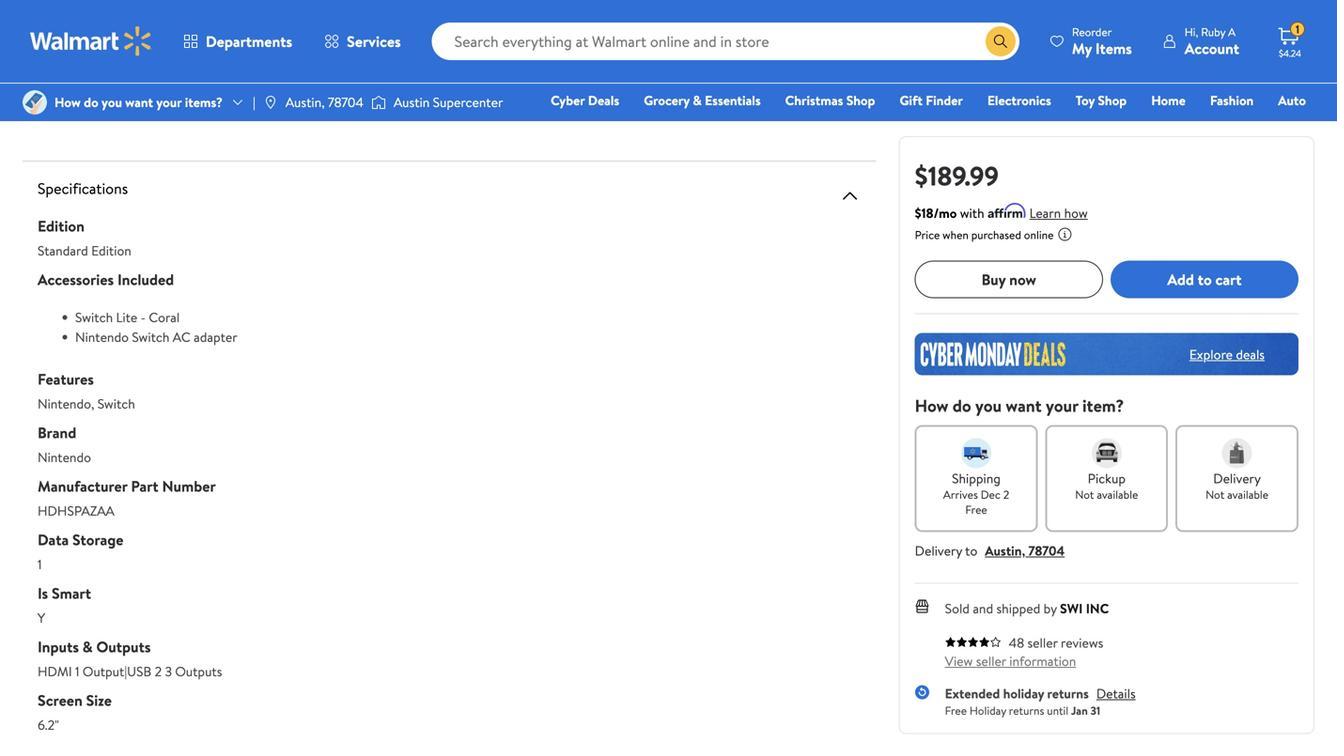 Task type: vqa. For each thing, say whether or not it's contained in the screenshot.


Task type: describe. For each thing, give the bounding box(es) containing it.
features nintendo, switch brand nintendo manufacturer part number hdhspazaa data storage 1 is smart y inputs & outputs hdmi 1 output|usb 2 3 outputs screen size 6.2"
[[38, 369, 222, 734]]

christmas shop
[[785, 91, 875, 109]]

learn
[[1030, 204, 1061, 222]]

view seller information
[[945, 652, 1076, 671]]

4.2083 stars out of 5, based on 48 seller reviews element
[[945, 637, 1002, 648]]

explore deals
[[1190, 345, 1265, 363]]

size
[[86, 690, 112, 711]]

delivery for to
[[915, 542, 962, 560]]

one
[[1162, 117, 1191, 136]]

specifications image
[[839, 185, 862, 207]]

0 horizontal spatial 1
[[38, 555, 42, 574]]

gift finder
[[900, 91, 963, 109]]

0 horizontal spatial edition
[[38, 216, 85, 236]]

inputs
[[38, 637, 79, 657]]

1 horizontal spatial austin,
[[985, 542, 1026, 560]]

2 horizontal spatial 1
[[1296, 21, 1300, 37]]

not for pickup
[[1075, 487, 1094, 503]]

details button
[[1097, 685, 1136, 703]]

specifications
[[38, 178, 128, 199]]

your for items?
[[156, 93, 182, 111]]

48
[[1009, 634, 1025, 652]]

explore deals link
[[1182, 338, 1273, 371]]

0 horizontal spatial returns
[[1009, 703, 1045, 719]]

hi, ruby a account
[[1185, 24, 1240, 59]]

ac
[[173, 328, 191, 346]]

switch lite - coral nintendo switch ac adapter
[[75, 308, 237, 346]]

0 vertical spatial switch
[[75, 308, 113, 327]]

view
[[945, 652, 973, 671]]

registry
[[1090, 117, 1138, 136]]

shipping arrives dec 2 free
[[944, 469, 1010, 518]]

output|usb
[[83, 663, 152, 681]]

add to cart
[[1168, 269, 1242, 290]]

buy now
[[982, 269, 1037, 290]]

& inside features nintendo, switch brand nintendo manufacturer part number hdhspazaa data storage 1 is smart y inputs & outputs hdmi 1 output|usb 2 3 outputs screen size 6.2"
[[82, 637, 93, 657]]

 image for austin supercenter
[[371, 93, 386, 112]]

switch inside features nintendo, switch brand nintendo manufacturer part number hdhspazaa data storage 1 is smart y inputs & outputs hdmi 1 output|usb 2 3 outputs screen size 6.2"
[[97, 395, 135, 413]]

storage
[[72, 530, 124, 550]]

pickup not available
[[1075, 469, 1138, 503]]

y
[[38, 609, 45, 627]]

Walmart Site-Wide search field
[[432, 23, 1020, 60]]

1 horizontal spatial edition
[[91, 242, 131, 260]]

purchased
[[972, 227, 1021, 243]]

number
[[162, 476, 216, 497]]

deals
[[588, 91, 620, 109]]

learn how button
[[1030, 203, 1088, 223]]

2 inside features nintendo, switch brand nintendo manufacturer part number hdhspazaa data storage 1 is smart y inputs & outputs hdmi 1 output|usb 2 3 outputs screen size 6.2"
[[155, 663, 162, 681]]

you for how do you want your items?
[[102, 93, 122, 111]]

pickup
[[1088, 469, 1126, 488]]

sold
[[945, 600, 970, 618]]

one debit
[[1162, 117, 1226, 136]]

seller for 48
[[1028, 634, 1058, 652]]

seller for view
[[976, 652, 1006, 671]]

walmart image
[[30, 26, 152, 56]]

a
[[1228, 24, 1236, 40]]

holiday
[[970, 703, 1006, 719]]

learn how
[[1030, 204, 1088, 222]]

cyber
[[551, 91, 585, 109]]

-
[[141, 308, 146, 327]]

services button
[[308, 19, 417, 64]]

0 vertical spatial austin,
[[286, 93, 325, 111]]

explore
[[1190, 345, 1233, 363]]

fashion link
[[1202, 90, 1262, 110]]

how do you want your items?
[[55, 93, 223, 111]]

ruby
[[1201, 24, 1226, 40]]

see more button
[[38, 93, 862, 130]]

toy shop
[[1076, 91, 1127, 109]]

inc
[[1086, 600, 1109, 618]]

auto
[[1278, 91, 1306, 109]]

not for delivery
[[1206, 487, 1225, 503]]

is
[[38, 583, 48, 604]]

electronics link
[[979, 90, 1060, 110]]

want for items?
[[125, 93, 153, 111]]

0 vertical spatial outputs
[[96, 637, 151, 657]]

$189.99
[[915, 157, 999, 194]]

how for how do you want your item?
[[915, 394, 949, 418]]

item?
[[1083, 394, 1124, 418]]

services
[[347, 31, 401, 52]]

cyber monday deals image
[[915, 333, 1299, 375]]

delivery not available
[[1206, 469, 1269, 503]]

accessories
[[38, 269, 114, 290]]

austin, 78704
[[286, 93, 364, 111]]

more
[[438, 101, 473, 122]]

31
[[1091, 703, 1101, 719]]

finder
[[926, 91, 963, 109]]

see more
[[411, 101, 473, 122]]

how do you want your item?
[[915, 394, 1124, 418]]

details
[[1097, 685, 1136, 703]]

|
[[253, 93, 255, 111]]

part
[[131, 476, 159, 497]]

view seller information link
[[945, 652, 1076, 671]]

your for item?
[[1046, 394, 1079, 418]]

when
[[943, 227, 969, 243]]

shipped
[[997, 600, 1041, 618]]

my
[[1072, 38, 1092, 59]]

2 vertical spatial 1
[[75, 663, 79, 681]]

christmas
[[785, 91, 843, 109]]

1 horizontal spatial 78704
[[1029, 542, 1065, 560]]

legal information image
[[1058, 227, 1073, 242]]

grocery & essentials link
[[636, 90, 769, 110]]

free for shipping
[[966, 502, 987, 518]]

grocery & essentials
[[644, 91, 761, 109]]

account
[[1185, 38, 1240, 59]]

edition standard edition
[[38, 216, 131, 260]]

lite
[[116, 308, 137, 327]]

nintendo for switch
[[75, 328, 129, 346]]

hdhspazaa
[[38, 502, 115, 520]]



Task type: locate. For each thing, give the bounding box(es) containing it.
you up intent image for shipping
[[976, 394, 1002, 418]]

not inside delivery not available
[[1206, 487, 1225, 503]]

want for item?
[[1006, 394, 1042, 418]]

your
[[156, 93, 182, 111], [1046, 394, 1079, 418]]

walmart+
[[1250, 117, 1306, 136]]

1 horizontal spatial how
[[915, 394, 949, 418]]

1 vertical spatial you
[[976, 394, 1002, 418]]

nintendo down brand
[[38, 448, 91, 467]]

to
[[1198, 269, 1212, 290], [965, 542, 978, 560]]

do up intent image for shipping
[[953, 394, 971, 418]]

0 horizontal spatial 78704
[[328, 93, 364, 111]]

home link
[[1143, 90, 1194, 110]]

 image left austin
[[371, 93, 386, 112]]

switch right nintendo,
[[97, 395, 135, 413]]

to left cart
[[1198, 269, 1212, 290]]

outputs up output|usb
[[96, 637, 151, 657]]

reorder
[[1072, 24, 1112, 40]]

auto link
[[1270, 90, 1315, 110]]

1 vertical spatial 78704
[[1029, 542, 1065, 560]]

0 horizontal spatial available
[[1097, 487, 1138, 503]]

0 vertical spatial your
[[156, 93, 182, 111]]

reviews
[[1061, 634, 1104, 652]]

available for delivery
[[1228, 487, 1269, 503]]

items?
[[185, 93, 223, 111]]

cyber deals
[[551, 91, 620, 109]]

48 seller reviews
[[1009, 634, 1104, 652]]

1 vertical spatial want
[[1006, 394, 1042, 418]]

1 vertical spatial switch
[[132, 328, 170, 346]]

accessories included
[[38, 269, 174, 290]]

2 not from the left
[[1206, 487, 1225, 503]]

returns left until
[[1009, 703, 1045, 719]]

1 right hdmi
[[75, 663, 79, 681]]

1 vertical spatial edition
[[91, 242, 131, 260]]

austin supercenter
[[394, 93, 503, 111]]

0 vertical spatial do
[[84, 93, 98, 111]]

how for how do you want your items?
[[55, 93, 81, 111]]

1 shop from the left
[[847, 91, 875, 109]]

information
[[1010, 652, 1076, 671]]

toy shop link
[[1067, 90, 1135, 110]]

0 horizontal spatial outputs
[[96, 637, 151, 657]]

outputs
[[96, 637, 151, 657], [175, 663, 222, 681]]

price
[[915, 227, 940, 243]]

78704 down services dropdown button
[[328, 93, 364, 111]]

essentials
[[705, 91, 761, 109]]

1 down data
[[38, 555, 42, 574]]

want left item?
[[1006, 394, 1042, 418]]

0 vertical spatial 2
[[1003, 487, 1010, 503]]

intent image for shipping image
[[961, 438, 992, 469]]

1 vertical spatial your
[[1046, 394, 1079, 418]]

0 horizontal spatial to
[[965, 542, 978, 560]]

austin
[[394, 93, 430, 111]]

1 vertical spatial 1
[[38, 555, 42, 574]]

included
[[117, 269, 174, 290]]

nintendo for manufacturer
[[38, 448, 91, 467]]

0 vertical spatial edition
[[38, 216, 85, 236]]

items
[[1096, 38, 1132, 59]]

you for how do you want your item?
[[976, 394, 1002, 418]]

available inside 'pickup not available'
[[1097, 487, 1138, 503]]

dec
[[981, 487, 1001, 503]]

nintendo down lite
[[75, 328, 129, 346]]

0 horizontal spatial &
[[82, 637, 93, 657]]

supercenter
[[433, 93, 503, 111]]

grocery
[[644, 91, 690, 109]]

 image down walmart image
[[23, 90, 47, 115]]

gift
[[900, 91, 923, 109]]

2 left 3
[[155, 663, 162, 681]]

2 available from the left
[[1228, 487, 1269, 503]]

& inside grocery & essentials link
[[693, 91, 702, 109]]

0 horizontal spatial your
[[156, 93, 182, 111]]

your left items?
[[156, 93, 182, 111]]

seller right "48"
[[1028, 634, 1058, 652]]

$4.24
[[1279, 47, 1302, 60]]

not
[[1075, 487, 1094, 503], [1206, 487, 1225, 503]]

0 vertical spatial you
[[102, 93, 122, 111]]

1 vertical spatial austin,
[[985, 542, 1026, 560]]

shop up registry
[[1098, 91, 1127, 109]]

1 horizontal spatial to
[[1198, 269, 1212, 290]]

available down intent image for pickup
[[1097, 487, 1138, 503]]

to inside button
[[1198, 269, 1212, 290]]

1 vertical spatial free
[[945, 703, 967, 719]]

0 vertical spatial 1
[[1296, 21, 1300, 37]]

1 vertical spatial how
[[915, 394, 949, 418]]

search icon image
[[993, 34, 1008, 49]]

edition up the accessories included at the top
[[91, 242, 131, 260]]

intent image for pickup image
[[1092, 438, 1122, 469]]

do for how do you want your items?
[[84, 93, 98, 111]]

0 vertical spatial &
[[693, 91, 702, 109]]

available inside delivery not available
[[1228, 487, 1269, 503]]

not down intent image for delivery
[[1206, 487, 1225, 503]]

available
[[1097, 487, 1138, 503], [1228, 487, 1269, 503]]

1 horizontal spatial outputs
[[175, 663, 222, 681]]

until
[[1047, 703, 1069, 719]]

 image for how do you want your items?
[[23, 90, 47, 115]]

hdmi
[[38, 663, 72, 681]]

1 horizontal spatial  image
[[371, 93, 386, 112]]

& right inputs
[[82, 637, 93, 657]]

0 vertical spatial delivery
[[1214, 469, 1261, 488]]

nintendo inside features nintendo, switch brand nintendo manufacturer part number hdhspazaa data storage 1 is smart y inputs & outputs hdmi 1 output|usb 2 3 outputs screen size 6.2"
[[38, 448, 91, 467]]

to for add
[[1198, 269, 1212, 290]]

walmart+ link
[[1242, 117, 1315, 137]]

delivery for not
[[1214, 469, 1261, 488]]

0 vertical spatial 78704
[[328, 93, 364, 111]]

not down intent image for pickup
[[1075, 487, 1094, 503]]

switch
[[75, 308, 113, 327], [132, 328, 170, 346], [97, 395, 135, 413]]

gift finder link
[[891, 90, 972, 110]]

1 vertical spatial 2
[[155, 663, 162, 681]]

debit
[[1194, 117, 1226, 136]]

1 horizontal spatial do
[[953, 394, 971, 418]]

delivery inside delivery not available
[[1214, 469, 1261, 488]]

now
[[1009, 269, 1037, 290]]

1 not from the left
[[1075, 487, 1094, 503]]

0 horizontal spatial shop
[[847, 91, 875, 109]]

returns left the 31
[[1047, 685, 1089, 703]]

add
[[1168, 269, 1194, 290]]

austin, 78704 button
[[985, 542, 1065, 560]]

shop for toy shop
[[1098, 91, 1127, 109]]

0 vertical spatial want
[[125, 93, 153, 111]]

0 vertical spatial nintendo
[[75, 328, 129, 346]]

2 shop from the left
[[1098, 91, 1127, 109]]

free for extended
[[945, 703, 967, 719]]

cart
[[1216, 269, 1242, 290]]

electronics
[[988, 91, 1051, 109]]

affirm image
[[988, 203, 1026, 218]]

delivery down arrives
[[915, 542, 962, 560]]

78704
[[328, 93, 364, 111], [1029, 542, 1065, 560]]

adapter
[[194, 328, 237, 346]]

$18/mo
[[915, 204, 957, 222]]

0 vertical spatial free
[[966, 502, 987, 518]]

one debit link
[[1154, 117, 1234, 137]]

how down walmart image
[[55, 93, 81, 111]]

0 horizontal spatial delivery
[[915, 542, 962, 560]]

cyber deals link
[[542, 90, 628, 110]]

do down walmart image
[[84, 93, 98, 111]]

0 horizontal spatial not
[[1075, 487, 1094, 503]]

edition up "standard"
[[38, 216, 85, 236]]

1 horizontal spatial you
[[976, 394, 1002, 418]]

brand
[[38, 422, 76, 443]]

buy
[[982, 269, 1006, 290]]

do for how do you want your item?
[[953, 394, 971, 418]]

switch left lite
[[75, 308, 113, 327]]

home
[[1151, 91, 1186, 109]]

1 vertical spatial to
[[965, 542, 978, 560]]

0 horizontal spatial how
[[55, 93, 81, 111]]

2 vertical spatial switch
[[97, 395, 135, 413]]

departments
[[206, 31, 292, 52]]

arrives
[[944, 487, 978, 503]]

1 horizontal spatial delivery
[[1214, 469, 1261, 488]]

toy
[[1076, 91, 1095, 109]]

extended
[[945, 685, 1000, 703]]

shipping
[[952, 469, 1001, 488]]

2
[[1003, 487, 1010, 503], [155, 663, 162, 681]]

0 horizontal spatial you
[[102, 93, 122, 111]]

see
[[411, 101, 435, 122]]

1 horizontal spatial 2
[[1003, 487, 1010, 503]]

1 vertical spatial do
[[953, 394, 971, 418]]

free inside shipping arrives dec 2 free
[[966, 502, 987, 518]]

how up arrives
[[915, 394, 949, 418]]

0 vertical spatial to
[[1198, 269, 1212, 290]]

1 horizontal spatial want
[[1006, 394, 1042, 418]]

want left items?
[[125, 93, 153, 111]]

1 vertical spatial delivery
[[915, 542, 962, 560]]

 image
[[263, 95, 278, 110]]

1 horizontal spatial returns
[[1047, 685, 1089, 703]]

1 available from the left
[[1097, 487, 1138, 503]]

0 horizontal spatial  image
[[23, 90, 47, 115]]

to for delivery
[[965, 542, 978, 560]]

1
[[1296, 21, 1300, 37], [38, 555, 42, 574], [75, 663, 79, 681]]

0 horizontal spatial austin,
[[286, 93, 325, 111]]

2 inside shipping arrives dec 2 free
[[1003, 487, 1010, 503]]

free down shipping
[[966, 502, 987, 518]]

nintendo,
[[38, 395, 94, 413]]

Search search field
[[432, 23, 1020, 60]]

1 vertical spatial outputs
[[175, 663, 222, 681]]

to left austin, 78704 button at right bottom
[[965, 542, 978, 560]]

& right grocery
[[693, 91, 702, 109]]

hi,
[[1185, 24, 1199, 40]]

buy now button
[[915, 261, 1103, 298]]

departments button
[[167, 19, 308, 64]]

free
[[966, 502, 987, 518], [945, 703, 967, 719]]

jan
[[1071, 703, 1088, 719]]

registry link
[[1081, 117, 1146, 137]]

coral
[[149, 308, 180, 327]]

1 horizontal spatial &
[[693, 91, 702, 109]]

not inside 'pickup not available'
[[1075, 487, 1094, 503]]

free left holiday
[[945, 703, 967, 719]]

add to cart button
[[1111, 261, 1299, 298]]

reorder my items
[[1072, 24, 1132, 59]]

6.2"
[[38, 716, 59, 734]]

nintendo inside the switch lite - coral nintendo switch ac adapter
[[75, 328, 129, 346]]

shop for christmas shop
[[847, 91, 875, 109]]

seller down '4.2083 stars out of 5, based on 48 seller reviews' element
[[976, 652, 1006, 671]]

0 horizontal spatial want
[[125, 93, 153, 111]]

1 horizontal spatial 1
[[75, 663, 79, 681]]

intent image for delivery image
[[1222, 438, 1252, 469]]

delivery down intent image for delivery
[[1214, 469, 1261, 488]]

deals
[[1236, 345, 1265, 363]]

available for pickup
[[1097, 487, 1138, 503]]

do
[[84, 93, 98, 111], [953, 394, 971, 418]]

1 vertical spatial nintendo
[[38, 448, 91, 467]]

austin,
[[286, 93, 325, 111], [985, 542, 1026, 560]]

austin, down dec
[[985, 542, 1026, 560]]

0 vertical spatial how
[[55, 93, 81, 111]]

1 horizontal spatial available
[[1228, 487, 1269, 503]]

$18/mo with
[[915, 204, 985, 222]]

your left item?
[[1046, 394, 1079, 418]]

0 horizontal spatial 2
[[155, 663, 162, 681]]

2 right dec
[[1003, 487, 1010, 503]]

free inside extended holiday returns details free holiday returns until jan 31
[[945, 703, 967, 719]]

switch down -
[[132, 328, 170, 346]]

1 horizontal spatial shop
[[1098, 91, 1127, 109]]

78704 up by
[[1029, 542, 1065, 560]]

austin, right |
[[286, 93, 325, 111]]

outputs right 3
[[175, 663, 222, 681]]

1 up $4.24
[[1296, 21, 1300, 37]]

1 vertical spatial &
[[82, 637, 93, 657]]

by
[[1044, 600, 1057, 618]]

price when purchased online
[[915, 227, 1054, 243]]

shop right christmas at the top right of page
[[847, 91, 875, 109]]

0 horizontal spatial do
[[84, 93, 98, 111]]

you down walmart image
[[102, 93, 122, 111]]

1 horizontal spatial seller
[[1028, 634, 1058, 652]]

1 horizontal spatial your
[[1046, 394, 1079, 418]]

holiday
[[1003, 685, 1044, 703]]

available down intent image for delivery
[[1228, 487, 1269, 503]]

1 horizontal spatial not
[[1206, 487, 1225, 503]]

 image
[[23, 90, 47, 115], [371, 93, 386, 112]]

0 horizontal spatial seller
[[976, 652, 1006, 671]]



